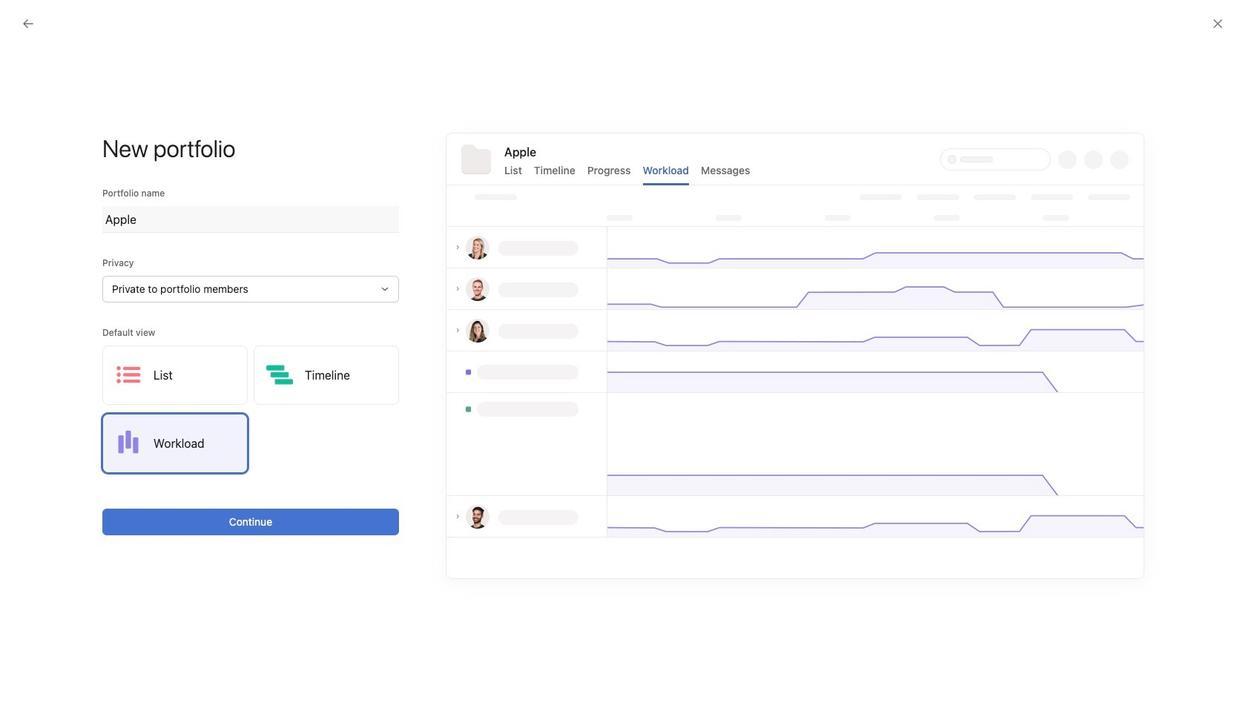 Task type: vqa. For each thing, say whether or not it's contained in the screenshot.
Starred element
yes



Task type: locate. For each thing, give the bounding box(es) containing it.
starred element
[[0, 236, 178, 384]]

None text field
[[102, 206, 399, 233]]

list box
[[448, 6, 804, 30]]

projects element
[[0, 384, 178, 580]]

hide sidebar image
[[19, 12, 31, 24]]



Task type: describe. For each thing, give the bounding box(es) containing it.
james, profile image
[[16, 337, 34, 355]]

go back image
[[22, 18, 34, 30]]

this is a preview of your portfolio image
[[447, 134, 1144, 579]]

close image
[[1212, 18, 1224, 30]]

collapse list for this section: recent portfolios image
[[423, 163, 435, 175]]



